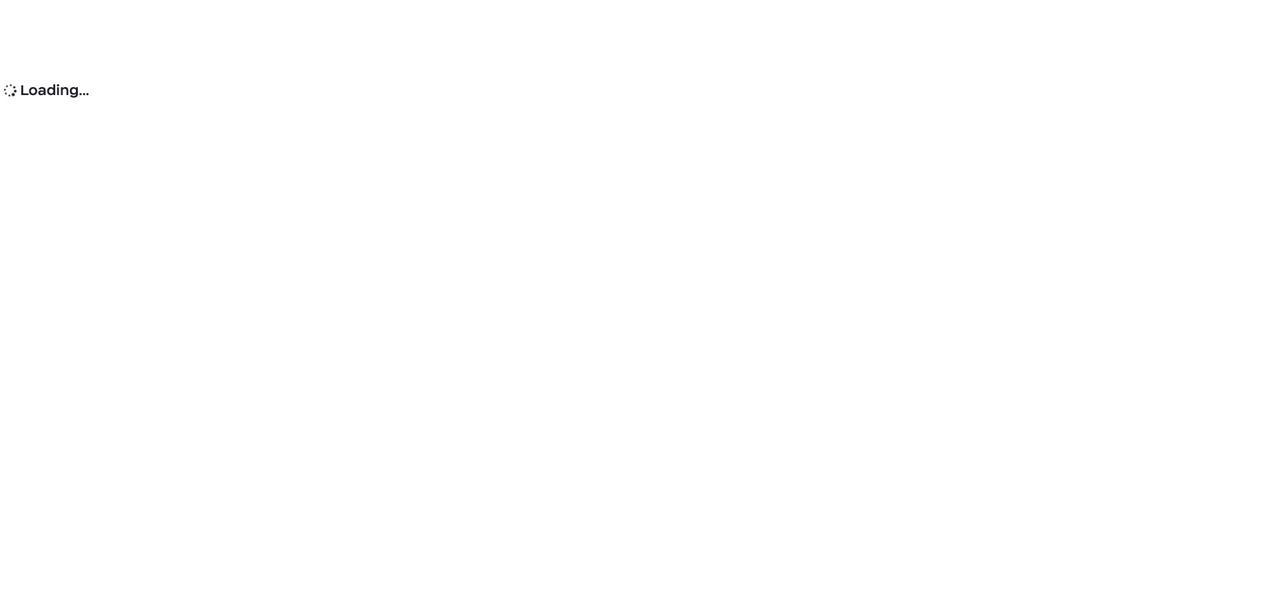 Task type: vqa. For each thing, say whether or not it's contained in the screenshot.
Subscribe "IMAGE"
yes



Task type: locate. For each thing, give the bounding box(es) containing it.
main content
[[0, 63, 1268, 590]]

1 horizontal spatial menu bar
[[935, 14, 1074, 22]]

menu bar
[[935, 14, 1074, 22], [279, 45, 487, 53]]

0 vertical spatial menu bar
[[935, 14, 1074, 22]]

1 vertical spatial menu bar
[[279, 45, 487, 53]]

0 horizontal spatial menu bar
[[279, 45, 487, 53]]

menu item
[[935, 14, 943, 22], [983, 14, 991, 22], [279, 45, 287, 53], [387, 45, 395, 53], [480, 45, 487, 53]]



Task type: describe. For each thing, give the bounding box(es) containing it.
subscribe image
[[973, 227, 986, 240]]



